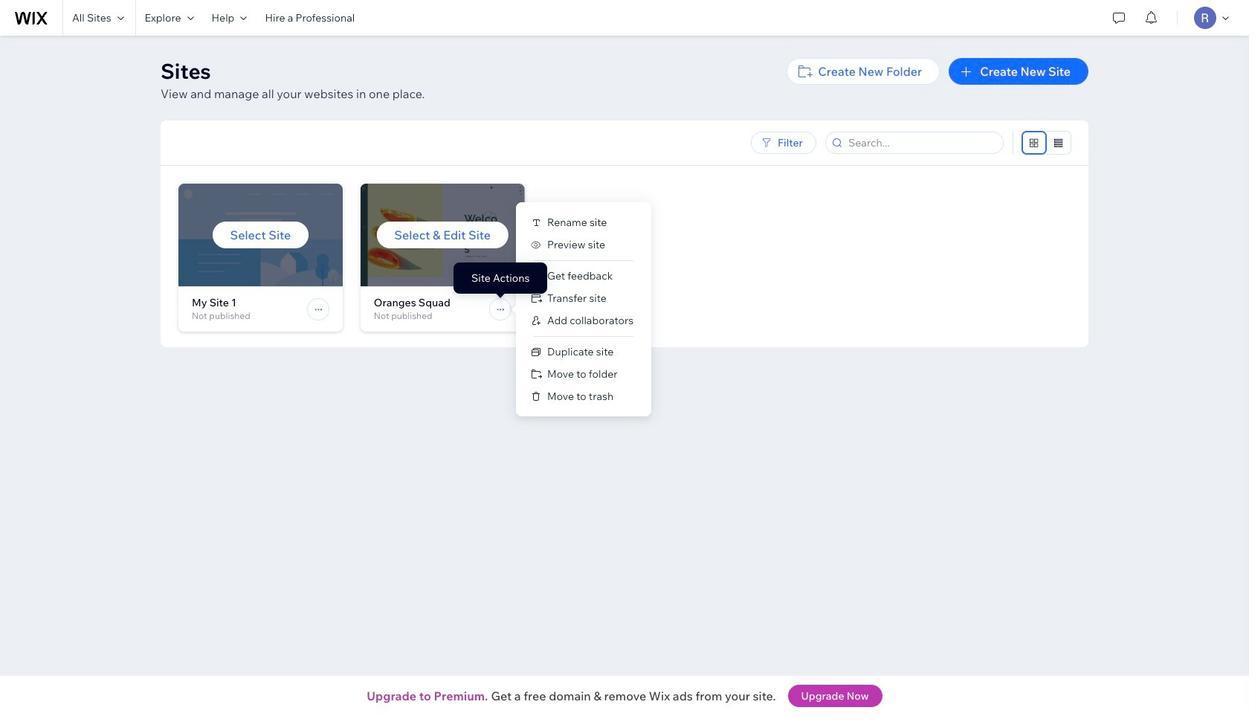 Task type: describe. For each thing, give the bounding box(es) containing it.
Search... field
[[844, 132, 999, 153]]

my site 1 image
[[178, 184, 343, 286]]



Task type: locate. For each thing, give the bounding box(es) containing it.
oranges squad image
[[360, 184, 525, 286]]

list
[[178, 184, 1089, 347]]

menu
[[516, 211, 651, 407]]



Task type: vqa. For each thing, say whether or not it's contained in the screenshot.
Search... Field
yes



